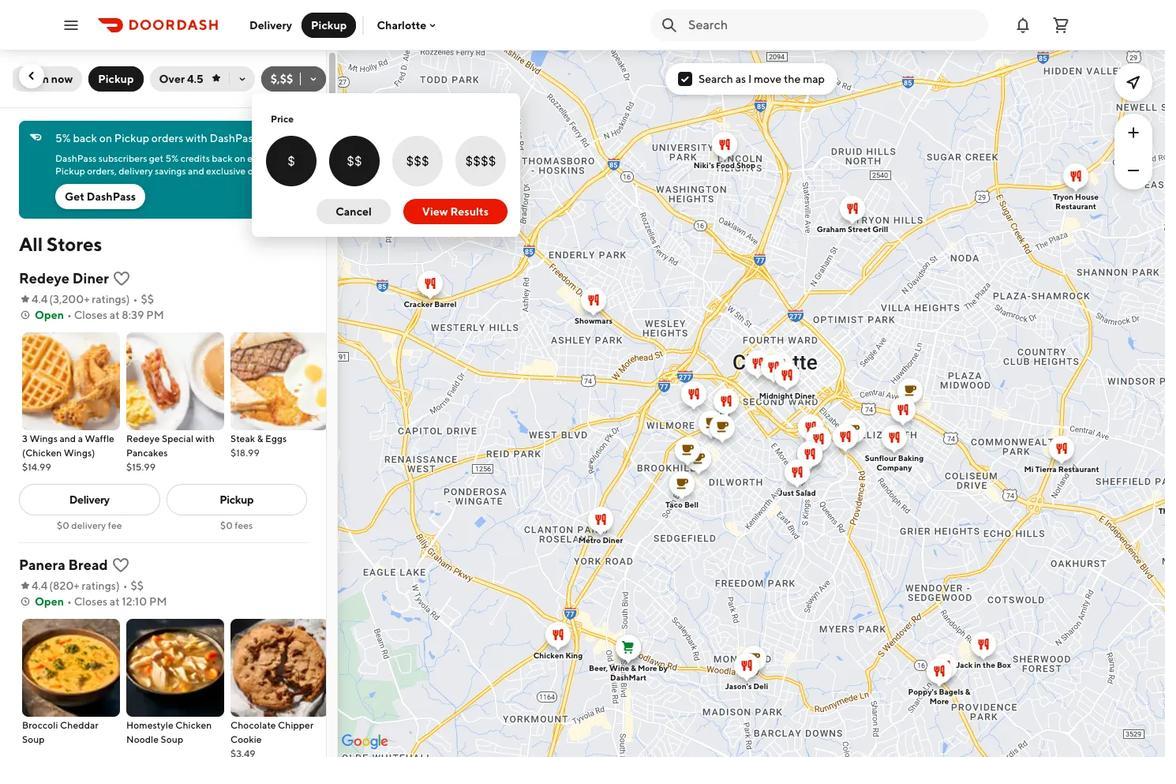Task type: locate. For each thing, give the bounding box(es) containing it.
average rating of 4.4 out of 5 element down redeye diner
[[19, 291, 48, 307]]

0 vertical spatial at
[[110, 309, 120, 321]]

at for redeye diner
[[110, 309, 120, 321]]

1 horizontal spatial $0
[[220, 520, 233, 532]]

$14.99
[[22, 461, 51, 473]]

delivery up the $0 delivery fee at left bottom
[[69, 494, 110, 506]]

1 average rating of 4.4 out of 5 element from the top
[[19, 291, 48, 307]]

5% down the now
[[55, 132, 71, 145]]

1 vertical spatial • $$
[[123, 580, 144, 592]]

house
[[1076, 192, 1100, 201], [1076, 192, 1100, 201]]

jack
[[957, 660, 973, 669], [957, 660, 973, 669]]

with up the credits
[[186, 132, 208, 145]]

in
[[975, 660, 982, 669], [975, 660, 982, 669]]

) for panera bread
[[116, 580, 120, 592]]

redeye inside redeye special with pancakes $15.99
[[126, 433, 160, 445]]

delivery
[[119, 165, 153, 177], [71, 520, 106, 532]]

zoom in image
[[1125, 123, 1144, 142]]

back up the exclusive
[[212, 152, 233, 164]]

ratings up open • closes at 8:39 pm
[[92, 293, 126, 306]]

• $$ for redeye diner
[[133, 293, 154, 306]]

redeye up 3,200+
[[19, 270, 70, 287]]

1 vertical spatial dashpass
[[55, 152, 97, 164]]

pickup button right the now
[[89, 66, 143, 92]]

pm right 8:39
[[146, 309, 164, 321]]

0 vertical spatial 4.4
[[32, 293, 48, 306]]

all
[[19, 233, 43, 255]]

graham
[[817, 224, 847, 233], [817, 224, 847, 233]]

0 vertical spatial closes
[[74, 309, 107, 321]]

1 4.4 from the top
[[32, 293, 48, 306]]

(
[[49, 293, 53, 306], [49, 580, 53, 592]]

pm right '12:10'
[[149, 596, 167, 608]]

$0 for delivery
[[57, 520, 69, 532]]

delivery down delivery link on the bottom of the page
[[71, 520, 106, 532]]

street
[[848, 224, 871, 233], [848, 224, 871, 233]]

just salad
[[779, 488, 817, 497], [779, 488, 817, 497]]

1 horizontal spatial on
[[235, 152, 246, 164]]

1 horizontal spatial back
[[212, 152, 233, 164]]

just
[[779, 488, 795, 497], [779, 488, 795, 497]]

delivery up $,$$
[[250, 19, 292, 31]]

) for redeye diner
[[126, 293, 130, 306]]

2 soup from the left
[[161, 734, 183, 746]]

2 vertical spatial open
[[35, 596, 64, 608]]

$,$$
[[271, 73, 293, 85]]

0 vertical spatial (
[[49, 293, 53, 306]]

steak & eggs $18.99
[[231, 433, 287, 459]]

open • closes at 12:10 pm
[[35, 596, 167, 608]]

chicken king jack in the box
[[534, 650, 1012, 669], [534, 650, 1012, 669]]

0 vertical spatial open
[[20, 73, 49, 85]]

pickup button
[[302, 12, 357, 38], [89, 66, 143, 92]]

delivery for delivery button
[[250, 19, 292, 31]]

at
[[110, 309, 120, 321], [110, 596, 120, 608]]

tryon
[[1054, 192, 1074, 201], [1054, 192, 1074, 201]]

2 ( from the top
[[49, 580, 53, 592]]

open down 3,200+
[[35, 309, 64, 321]]

$0
[[57, 520, 69, 532], [220, 520, 233, 532]]

None checkbox
[[266, 136, 317, 186], [329, 136, 380, 186], [393, 136, 443, 186], [266, 136, 317, 186], [329, 136, 380, 186], [393, 136, 443, 186]]

1 $0 from the left
[[57, 520, 69, 532]]

• down 3,200+
[[67, 309, 72, 321]]

diner
[[72, 270, 109, 287], [795, 391, 815, 400], [795, 391, 815, 400], [603, 535, 623, 545], [603, 535, 623, 545]]

4.4
[[32, 293, 48, 306], [32, 580, 48, 592]]

closes down ( 820+ ratings ) at the left bottom of page
[[74, 596, 107, 608]]

noodle
[[126, 734, 159, 746]]

click to add this store to your saved list image
[[112, 269, 131, 288]]

1 vertical spatial (
[[49, 580, 53, 592]]

None checkbox
[[456, 136, 506, 186]]

3 wings and a waffle (chicken wings) image
[[22, 333, 120, 431]]

average rating of 4.4 out of 5 element for panera bread
[[19, 578, 48, 594]]

delivery down the subscribers
[[119, 165, 153, 177]]

0 vertical spatial delivery
[[250, 19, 292, 31]]

pm
[[146, 309, 164, 321], [149, 596, 167, 608]]

pickup button up $,$$ button
[[302, 12, 357, 38]]

soup inside homestyle chicken noodle soup
[[161, 734, 183, 746]]

deli
[[754, 681, 769, 691], [754, 681, 769, 691]]

over
[[159, 73, 185, 85]]

0 vertical spatial $$
[[141, 293, 154, 306]]

5% up savings
[[165, 152, 179, 164]]

eggs
[[265, 433, 287, 445]]

1 vertical spatial ratings
[[82, 580, 116, 592]]

at left 8:39
[[110, 309, 120, 321]]

a
[[78, 433, 83, 445]]

1 vertical spatial 5%
[[165, 152, 179, 164]]

1 vertical spatial back
[[212, 152, 233, 164]]

pickup inside pickup link
[[220, 494, 254, 506]]

open menu image
[[62, 15, 81, 34]]

homestyle chicken noodle soup image
[[126, 619, 224, 717]]

chocolate
[[231, 720, 276, 731]]

1 ( from the top
[[49, 293, 53, 306]]

•
[[133, 293, 138, 306], [67, 309, 72, 321], [123, 580, 128, 592], [67, 596, 72, 608]]

delivery button
[[240, 12, 302, 38]]

0 vertical spatial • $$
[[133, 293, 154, 306]]

( down redeye diner
[[49, 293, 53, 306]]

redeye special with pancakes image
[[126, 333, 224, 431]]

$0 delivery fee
[[57, 520, 122, 532]]

0 vertical spatial average rating of 4.4 out of 5 element
[[19, 291, 48, 307]]

0 horizontal spatial redeye
[[19, 270, 70, 287]]

closes down ( 3,200+ ratings )
[[74, 309, 107, 321]]

chicken
[[534, 650, 564, 660], [534, 650, 564, 660], [175, 720, 212, 731]]

1 vertical spatial )
[[116, 580, 120, 592]]

delivery inside button
[[250, 19, 292, 31]]

1 horizontal spatial soup
[[161, 734, 183, 746]]

th
[[1159, 506, 1166, 515], [1159, 506, 1166, 515]]

( for panera
[[49, 580, 53, 592]]

on up the exclusive
[[235, 152, 246, 164]]

pickup for bottom pickup 'button'
[[98, 73, 134, 85]]

pickup right the now
[[98, 73, 134, 85]]

pickup up $0 fees
[[220, 494, 254, 506]]

metro diner
[[579, 535, 623, 545], [579, 535, 623, 545]]

1 vertical spatial and
[[60, 433, 76, 445]]

0 vertical spatial ratings
[[92, 293, 126, 306]]

0 horizontal spatial 5%
[[55, 132, 71, 145]]

pickup for pickup link
[[220, 494, 254, 506]]

jason's
[[726, 681, 752, 691], [726, 681, 752, 691]]

1 horizontal spatial )
[[126, 293, 130, 306]]

820+
[[53, 580, 80, 592]]

fee
[[108, 520, 122, 532]]

with
[[186, 132, 208, 145], [196, 433, 215, 445]]

2 $0 from the left
[[220, 520, 233, 532]]

search
[[699, 73, 734, 85]]

beer, wine & more by dashmart
[[589, 663, 668, 682], [589, 663, 668, 682]]

barrel
[[435, 299, 457, 308], [435, 299, 457, 308]]

( down panera
[[49, 580, 53, 592]]

$0 left the fees on the left of page
[[220, 520, 233, 532]]

1 vertical spatial 4.4
[[32, 580, 48, 592]]

redeye up pancakes
[[126, 433, 160, 445]]

map
[[804, 73, 825, 85]]

1 vertical spatial pm
[[149, 596, 167, 608]]

1 vertical spatial on
[[235, 152, 246, 164]]

0 vertical spatial dashpass
[[210, 132, 258, 145]]

poppy's bagels & more
[[909, 687, 971, 706], [909, 687, 971, 706]]

• up 8:39
[[133, 293, 138, 306]]

2 vertical spatial dashpass
[[87, 190, 136, 203]]

closes
[[74, 309, 107, 321], [74, 596, 107, 608]]

$15.99
[[126, 461, 156, 473]]

4.4 left 3,200+
[[32, 293, 48, 306]]

mi tierra restaurant
[[1025, 464, 1100, 474], [1025, 464, 1100, 474]]

1 soup from the left
[[22, 734, 45, 746]]

panera bread
[[19, 557, 108, 573]]

ratings for diner
[[92, 293, 126, 306]]

shop
[[737, 160, 756, 169], [737, 160, 756, 169]]

back inside dashpass subscribers get 5% credits back on eligible pickup orders, delivery savings and exclusive offers.
[[212, 152, 233, 164]]

redeye for redeye special with pancakes $15.99
[[126, 433, 160, 445]]

0 horizontal spatial pickup button
[[89, 66, 143, 92]]

steak
[[231, 433, 255, 445]]

company
[[877, 462, 913, 472], [877, 462, 913, 472]]

0 horizontal spatial delivery
[[71, 520, 106, 532]]

by
[[659, 663, 668, 673], [659, 663, 668, 673]]

niki's
[[694, 160, 715, 169], [694, 160, 715, 169]]

pickup right delivery button
[[311, 19, 347, 31]]

on inside dashpass subscribers get 5% credits back on eligible pickup orders, delivery savings and exclusive offers.
[[235, 152, 246, 164]]

1 vertical spatial average rating of 4.4 out of 5 element
[[19, 578, 48, 594]]

open left the now
[[20, 73, 49, 85]]

dashpass down orders,
[[87, 190, 136, 203]]

1 horizontal spatial delivery
[[250, 19, 292, 31]]

powered by google image
[[342, 735, 389, 750]]

2 closes from the top
[[74, 596, 107, 608]]

)
[[126, 293, 130, 306], [116, 580, 120, 592]]

pm for redeye diner
[[146, 309, 164, 321]]

charlotte
[[377, 19, 427, 31]]

average rating of 4.4 out of 5 element down panera
[[19, 578, 48, 594]]

1 horizontal spatial 5%
[[165, 152, 179, 164]]

5%
[[55, 132, 71, 145], [165, 152, 179, 164]]

wine
[[610, 663, 630, 673], [610, 663, 630, 673]]

open
[[20, 73, 49, 85], [35, 309, 64, 321], [35, 596, 64, 608]]

1 closes from the top
[[74, 309, 107, 321]]

soup inside broccoli cheddar soup
[[22, 734, 45, 746]]

ratings for bread
[[82, 580, 116, 592]]

closes for bread
[[74, 596, 107, 608]]

dashpass inside button
[[87, 190, 136, 203]]

1 horizontal spatial delivery
[[119, 165, 153, 177]]

1 vertical spatial delivery
[[71, 520, 106, 532]]

open for redeye
[[35, 309, 64, 321]]

$$ for panera bread
[[131, 580, 144, 592]]

1 vertical spatial closes
[[74, 596, 107, 608]]

0 vertical spatial redeye
[[19, 270, 70, 287]]

&
[[257, 433, 263, 445], [631, 663, 637, 673], [631, 663, 637, 673], [966, 687, 971, 696], [966, 687, 971, 696]]

0 horizontal spatial soup
[[22, 734, 45, 746]]

) down click to add this store to your saved list image
[[116, 580, 120, 592]]

1 horizontal spatial and
[[188, 165, 204, 177]]

$$ up '12:10'
[[131, 580, 144, 592]]

soup down homestyle
[[161, 734, 183, 746]]

on
[[99, 132, 112, 145], [235, 152, 246, 164]]

dashpass up the exclusive
[[210, 132, 258, 145]]

at left '12:10'
[[110, 596, 120, 608]]

2 average rating of 4.4 out of 5 element from the top
[[19, 578, 48, 594]]

and left the 'a'
[[60, 433, 76, 445]]

more
[[638, 663, 658, 673], [638, 663, 658, 673], [930, 696, 950, 706], [930, 696, 950, 706]]

and down the credits
[[188, 165, 204, 177]]

4.4 down panera
[[32, 580, 48, 592]]

1 vertical spatial $$
[[131, 580, 144, 592]]

open for panera
[[35, 596, 64, 608]]

0 vertical spatial pm
[[146, 309, 164, 321]]

bagels
[[940, 687, 964, 696], [940, 687, 964, 696]]

1 vertical spatial with
[[196, 433, 215, 445]]

average rating of 4.4 out of 5 element for redeye diner
[[19, 291, 48, 307]]

1 horizontal spatial redeye
[[126, 433, 160, 445]]

$0 down delivery link on the bottom of the page
[[57, 520, 69, 532]]

and
[[188, 165, 204, 177], [60, 433, 76, 445]]

0 horizontal spatial delivery
[[69, 494, 110, 506]]

soup down broccoli
[[22, 734, 45, 746]]

dashpass up orders,
[[55, 152, 97, 164]]

notification bell image
[[1014, 15, 1033, 34]]

4.5
[[187, 73, 204, 85]]

1 at from the top
[[110, 309, 120, 321]]

2 4.4 from the top
[[32, 580, 48, 592]]

0 horizontal spatial $0
[[57, 520, 69, 532]]

with right special
[[196, 433, 215, 445]]

showmars
[[575, 316, 613, 325], [575, 316, 613, 325]]

• $$ up '12:10'
[[123, 580, 144, 592]]

at for panera bread
[[110, 596, 120, 608]]

chicken inside homestyle chicken noodle soup
[[175, 720, 212, 731]]

0 horizontal spatial )
[[116, 580, 120, 592]]

1 vertical spatial delivery
[[69, 494, 110, 506]]

0 horizontal spatial on
[[99, 132, 112, 145]]

homestyle chicken noodle soup
[[126, 720, 212, 746]]

$$ up 8:39
[[141, 293, 154, 306]]

) up 8:39
[[126, 293, 130, 306]]

1 vertical spatial open
[[35, 309, 64, 321]]

on up the subscribers
[[99, 132, 112, 145]]

redeye diner
[[19, 270, 109, 287]]

2 at from the top
[[110, 596, 120, 608]]

1 vertical spatial at
[[110, 596, 120, 608]]

• $$ up 8:39
[[133, 293, 154, 306]]

0 vertical spatial delivery
[[119, 165, 153, 177]]

previous image
[[25, 70, 38, 82]]

redeye
[[19, 270, 70, 287], [126, 433, 160, 445]]

back
[[73, 132, 97, 145], [212, 152, 233, 164]]

• up '12:10'
[[123, 580, 128, 592]]

• $$
[[133, 293, 154, 306], [123, 580, 144, 592]]

0 horizontal spatial back
[[73, 132, 97, 145]]

0 vertical spatial and
[[188, 165, 204, 177]]

3,200+
[[53, 293, 90, 306]]

taco
[[666, 500, 683, 509], [666, 500, 683, 509]]

chocolate chipper cookie button
[[231, 619, 329, 758]]

0 vertical spatial )
[[126, 293, 130, 306]]

average rating of 4.4 out of 5 element
[[19, 291, 48, 307], [19, 578, 48, 594]]

ratings up open • closes at 12:10 pm
[[82, 580, 116, 592]]

0 horizontal spatial and
[[60, 433, 76, 445]]

bell
[[685, 500, 699, 509], [685, 500, 699, 509]]

open down 820+
[[35, 596, 64, 608]]

0 vertical spatial pickup button
[[302, 12, 357, 38]]

midnight
[[760, 391, 794, 400], [760, 391, 794, 400]]

sunflour
[[866, 453, 897, 462], [866, 453, 897, 462]]

0 vertical spatial 5%
[[55, 132, 71, 145]]

back up orders,
[[73, 132, 97, 145]]

poppy's
[[909, 687, 938, 696], [909, 687, 938, 696]]

1 vertical spatial redeye
[[126, 433, 160, 445]]

over 4.5 button
[[150, 66, 255, 92]]

pickup up get
[[55, 165, 85, 177]]



Task type: vqa. For each thing, say whether or not it's contained in the screenshot.
598 at left top
no



Task type: describe. For each thing, give the bounding box(es) containing it.
4.4 for panera bread
[[32, 580, 48, 592]]

over 4.5
[[159, 73, 204, 85]]

open • closes at 8:39 pm
[[35, 309, 164, 321]]

view results
[[422, 205, 489, 218]]

8:39
[[122, 309, 144, 321]]

view results button
[[404, 199, 508, 224]]

click to add this store to your saved list image
[[111, 556, 130, 575]]

$,$$ button
[[261, 66, 326, 92]]

open now button
[[10, 66, 82, 92]]

move
[[754, 73, 782, 85]]

subscribers
[[99, 152, 147, 164]]

broccoli cheddar soup button
[[22, 619, 120, 747]]

now
[[51, 73, 73, 85]]

0 items, open order cart image
[[1052, 15, 1071, 34]]

$18.99
[[231, 447, 260, 459]]

$$ for redeye diner
[[141, 293, 154, 306]]

5% inside dashpass subscribers get 5% credits back on eligible pickup orders, delivery savings and exclusive offers.
[[165, 152, 179, 164]]

delivery inside dashpass subscribers get 5% credits back on eligible pickup orders, delivery savings and exclusive offers.
[[119, 165, 153, 177]]

$0 fees
[[220, 520, 253, 532]]

( for redeye
[[49, 293, 53, 306]]

view
[[422, 205, 448, 218]]

redeye for redeye diner
[[19, 270, 70, 287]]

closes for diner
[[74, 309, 107, 321]]

5% back on pickup orders with dashpass
[[55, 132, 258, 145]]

wings
[[30, 433, 58, 445]]

get dashpass
[[65, 190, 136, 203]]

• down 820+
[[67, 596, 72, 608]]

( 3,200+ ratings )
[[49, 293, 130, 306]]

orders,
[[87, 165, 117, 177]]

open inside button
[[20, 73, 49, 85]]

redeye special with pancakes $15.99
[[126, 433, 215, 473]]

and inside dashpass subscribers get 5% credits back on eligible pickup orders, delivery savings and exclusive offers.
[[188, 165, 204, 177]]

Store search: begin typing to search for stores available on DoorDash text field
[[689, 16, 980, 34]]

i
[[749, 73, 752, 85]]

zoom out image
[[1125, 161, 1144, 180]]

12:10
[[122, 596, 147, 608]]

• $$ for panera bread
[[123, 580, 144, 592]]

pancakes
[[126, 447, 168, 459]]

open now
[[20, 73, 73, 85]]

cancel button
[[317, 199, 391, 224]]

0 vertical spatial back
[[73, 132, 97, 145]]

pm for panera bread
[[149, 596, 167, 608]]

broccoli cheddar soup image
[[22, 619, 120, 717]]

( 820+ ratings )
[[49, 580, 120, 592]]

get dashpass button
[[55, 184, 146, 209]]

$0 for pickup
[[220, 520, 233, 532]]

as
[[736, 73, 747, 85]]

steak & eggs image
[[231, 333, 329, 431]]

cheddar
[[60, 720, 99, 731]]

special
[[162, 433, 194, 445]]

get
[[65, 190, 85, 203]]

recenter the map image
[[1125, 73, 1144, 92]]

1 vertical spatial pickup button
[[89, 66, 143, 92]]

broccoli cheddar soup
[[22, 720, 99, 746]]

all stores
[[19, 233, 102, 255]]

orders
[[152, 132, 183, 145]]

delivery link
[[19, 484, 160, 516]]

0 vertical spatial on
[[99, 132, 112, 145]]

offers.
[[248, 165, 275, 177]]

3
[[22, 433, 28, 445]]

price
[[271, 113, 294, 125]]

homestyle
[[126, 720, 174, 731]]

panera
[[19, 557, 65, 573]]

cookie
[[231, 734, 262, 746]]

pickup up the subscribers
[[114, 132, 149, 145]]

dashpass subscribers get 5% credits back on eligible pickup orders, delivery savings and exclusive offers.
[[55, 152, 281, 177]]

fees
[[235, 520, 253, 532]]

pickup link
[[166, 484, 307, 516]]

& inside steak & eggs $18.99
[[257, 433, 263, 445]]

chocolate chipper cookie
[[231, 720, 314, 746]]

pickup for the right pickup 'button'
[[311, 19, 347, 31]]

dashpass inside dashpass subscribers get 5% credits back on eligible pickup orders, delivery savings and exclusive offers.
[[55, 152, 97, 164]]

1 horizontal spatial pickup button
[[302, 12, 357, 38]]

delivery for delivery link on the bottom of the page
[[69, 494, 110, 506]]

bread
[[68, 557, 108, 573]]

map region
[[296, 0, 1166, 758]]

wings)
[[64, 447, 95, 459]]

pickup inside dashpass subscribers get 5% credits back on eligible pickup orders, delivery savings and exclusive offers.
[[55, 165, 85, 177]]

charlotte button
[[377, 19, 439, 31]]

homestyle chicken noodle soup button
[[126, 619, 224, 747]]

(chicken
[[22, 447, 62, 459]]

broccoli
[[22, 720, 58, 731]]

0 vertical spatial with
[[186, 132, 208, 145]]

Search as I move the map checkbox
[[679, 72, 693, 86]]

get
[[149, 152, 164, 164]]

and inside 3 wings and a waffle (chicken wings) $14.99
[[60, 433, 76, 445]]

4.4 for redeye diner
[[32, 293, 48, 306]]

chocolate chipper cookie image
[[231, 619, 329, 717]]

exclusive
[[206, 165, 246, 177]]

cancel
[[336, 205, 372, 218]]

savings
[[155, 165, 186, 177]]

with inside redeye special with pancakes $15.99
[[196, 433, 215, 445]]

stores
[[47, 233, 102, 255]]

eligible
[[247, 152, 279, 164]]

3 wings and a waffle (chicken wings) $14.99
[[22, 433, 114, 473]]

waffle
[[85, 433, 114, 445]]

credits
[[181, 152, 210, 164]]

chipper
[[278, 720, 314, 731]]

search as i move the map
[[699, 73, 825, 85]]

results
[[451, 205, 489, 218]]



